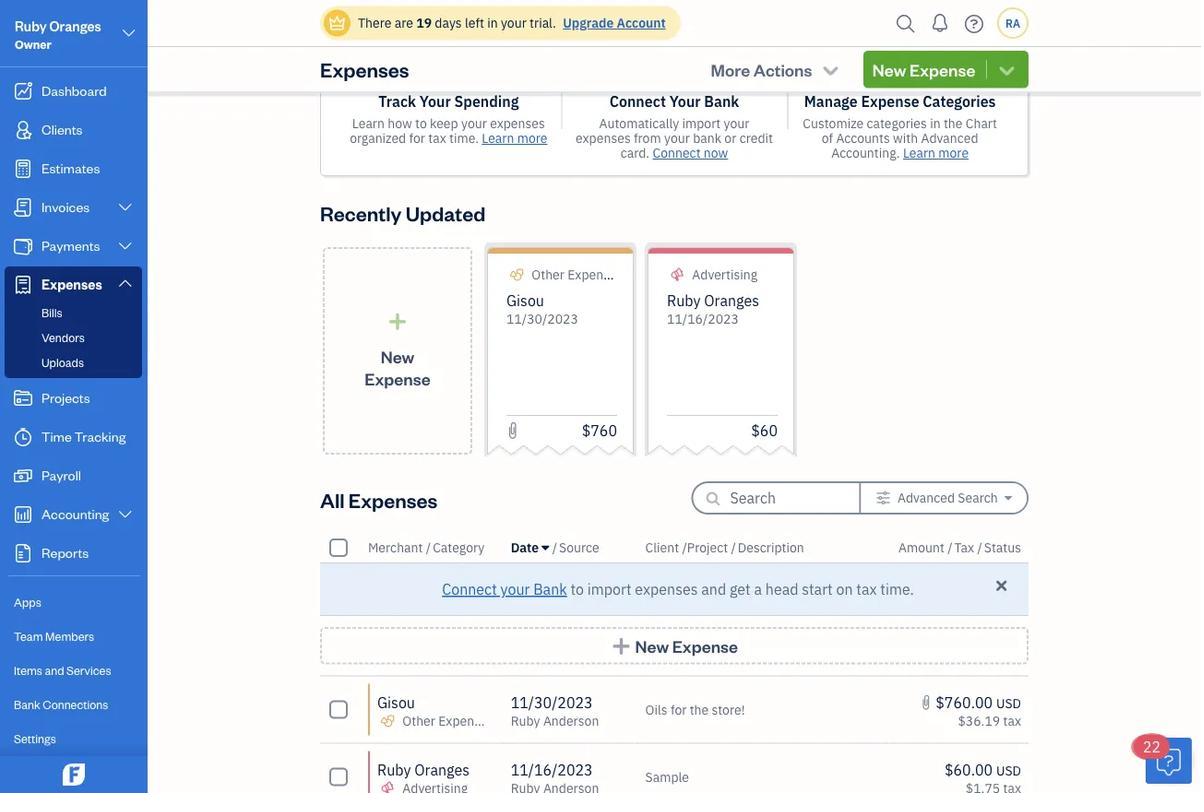 Task type: vqa. For each thing, say whether or not it's contained in the screenshot.
Another accounting software
no



Task type: describe. For each thing, give the bounding box(es) containing it.
learn how to keep your expenses organized for tax time.
[[350, 115, 545, 147]]

track your spending image
[[416, 20, 481, 85]]

payment image
[[12, 237, 34, 256]]

new inside dropdown button
[[873, 59, 906, 80]]

client image
[[12, 121, 34, 139]]

search image
[[891, 10, 921, 37]]

usd for $760.00
[[996, 694, 1021, 711]]

2 / from the left
[[552, 539, 557, 556]]

0 horizontal spatial the
[[690, 701, 709, 718]]

accounting
[[42, 505, 109, 523]]

1 vertical spatial to
[[571, 580, 584, 599]]

start
[[802, 580, 833, 599]]

freshbooks image
[[59, 764, 89, 786]]

card.
[[621, 144, 650, 161]]

chart
[[966, 115, 997, 132]]

updated
[[406, 200, 486, 226]]

time. inside learn how to keep your expenses organized for tax time.
[[449, 130, 479, 147]]

manage
[[804, 92, 858, 111]]

services
[[67, 663, 111, 678]]

0 horizontal spatial new expense
[[365, 346, 431, 390]]

amount
[[899, 539, 944, 556]]

learn inside learn how to keep your expenses organized for tax time.
[[352, 115, 385, 132]]

0 vertical spatial other expenses
[[532, 266, 623, 283]]

more actions button
[[702, 51, 852, 88]]

learn for manage expense categories
[[903, 144, 935, 161]]

merchant
[[368, 539, 423, 556]]

items and services link
[[5, 655, 142, 687]]

expenses link
[[5, 267, 142, 302]]

clients link
[[5, 112, 142, 149]]

advanced inside dropdown button
[[898, 489, 955, 506]]

1 horizontal spatial other
[[532, 266, 564, 283]]

11/16/2023 inside the ruby oranges 11/16/2023
[[667, 310, 739, 327]]

1 horizontal spatial time.
[[880, 580, 914, 599]]

how
[[388, 115, 412, 132]]

description
[[738, 539, 804, 556]]

automatically import your expenses from your bank or credit card.
[[576, 115, 773, 161]]

are
[[395, 14, 413, 31]]

items and services
[[14, 663, 111, 678]]

there
[[358, 14, 392, 31]]

connections
[[43, 697, 108, 712]]

clients
[[42, 120, 83, 138]]

items
[[14, 663, 42, 678]]

2 vertical spatial connect
[[442, 580, 497, 599]]

4 / from the left
[[731, 539, 736, 556]]

project image
[[12, 389, 34, 408]]

1 horizontal spatial tax
[[856, 580, 877, 599]]

0 horizontal spatial 11/16/2023
[[511, 760, 593, 780]]

status
[[984, 539, 1021, 556]]

more for spending
[[517, 130, 548, 147]]

spending
[[454, 92, 519, 111]]

actions
[[754, 59, 812, 80]]

vendors link
[[8, 327, 138, 349]]

team members
[[14, 629, 94, 644]]

expense image
[[12, 276, 34, 294]]

2 vertical spatial new
[[635, 635, 669, 657]]

now
[[704, 144, 728, 161]]

settings
[[14, 731, 56, 746]]

merchant link
[[368, 539, 426, 556]]

accounting.
[[831, 144, 900, 161]]

team members link
[[5, 621, 142, 653]]

6 / from the left
[[977, 539, 982, 556]]

your right 'from'
[[664, 130, 690, 147]]

payments link
[[5, 228, 142, 265]]

3 / from the left
[[682, 539, 687, 556]]

store!
[[712, 701, 745, 718]]

amount link
[[899, 539, 948, 556]]

with
[[893, 130, 918, 147]]

more
[[711, 59, 750, 80]]

connect now
[[653, 144, 728, 161]]

0 horizontal spatial import
[[587, 580, 631, 599]]

expenses for your
[[490, 115, 545, 132]]

invoice image
[[12, 198, 34, 217]]

$60.00 usd
[[945, 760, 1021, 780]]

projects
[[42, 389, 90, 406]]

time
[[42, 428, 72, 445]]

learn for track your spending
[[482, 130, 514, 147]]

search
[[958, 489, 998, 506]]

ruby for ruby oranges owner
[[15, 17, 47, 35]]

head
[[766, 580, 798, 599]]

anderson
[[543, 712, 599, 729]]

payroll link
[[5, 458, 142, 494]]

to inside learn how to keep your expenses organized for tax time.
[[415, 115, 427, 132]]

$36.19 tax
[[958, 712, 1021, 729]]

your for connect
[[669, 92, 701, 111]]

new expense link
[[323, 247, 472, 455]]

get
[[730, 580, 751, 599]]

category
[[433, 539, 485, 556]]

categories
[[923, 92, 996, 111]]

chevron large down image for invoices
[[117, 200, 134, 215]]

report image
[[12, 544, 34, 563]]

payments
[[42, 237, 100, 254]]

expense inside dropdown button
[[910, 59, 975, 80]]

tax
[[954, 539, 974, 556]]

bank for your
[[704, 92, 739, 111]]

project
[[687, 539, 728, 556]]

oranges for owner
[[49, 17, 101, 35]]

bills
[[42, 305, 62, 320]]

2 vertical spatial tax
[[1003, 712, 1021, 729]]

connect for connect your bank
[[609, 92, 666, 111]]

bills link
[[8, 302, 138, 324]]

gisou for gisou 11/30/2023
[[506, 291, 544, 310]]

chevron large down image for expenses
[[117, 275, 134, 290]]

chart image
[[12, 506, 34, 524]]

advanced inside customize categories in the chart of accounts with advanced accounting.
[[921, 130, 978, 147]]

manage expense categories image
[[871, 20, 930, 79]]

Search text field
[[730, 483, 830, 513]]

status link
[[984, 539, 1021, 556]]

there are 19 days left in your trial. upgrade account
[[358, 14, 666, 31]]

19
[[416, 14, 432, 31]]

oils
[[645, 701, 668, 718]]

owner
[[15, 36, 51, 52]]

go to help image
[[959, 10, 989, 37]]

automatically
[[599, 115, 679, 132]]

more actions
[[711, 59, 812, 80]]

on
[[836, 580, 853, 599]]

a
[[754, 580, 762, 599]]

vendors
[[42, 330, 85, 345]]

payroll
[[42, 466, 81, 484]]

left
[[465, 14, 484, 31]]

accounts
[[836, 130, 890, 147]]

or
[[724, 130, 736, 147]]

projects link
[[5, 380, 142, 417]]

advertising
[[692, 266, 758, 283]]

expenses up ruby oranges
[[438, 712, 494, 729]]

settings link
[[5, 723, 142, 756]]

bank connections link
[[5, 689, 142, 721]]



Task type: locate. For each thing, give the bounding box(es) containing it.
1 vertical spatial new expense button
[[320, 627, 1029, 665]]

manage expense categories
[[804, 92, 996, 111]]

expenses inside main element
[[42, 275, 102, 293]]

1 vertical spatial 11/16/2023
[[511, 760, 593, 780]]

0 vertical spatial plus image
[[387, 312, 408, 331]]

/ left tax
[[948, 539, 952, 556]]

$760.00 usd
[[936, 693, 1021, 712]]

1 vertical spatial straightpaperclip image
[[914, 690, 938, 715]]

bank down caretdown icon
[[533, 580, 567, 599]]

the inside customize categories in the chart of accounts with advanced accounting.
[[944, 115, 963, 132]]

chevrondown image
[[820, 60, 841, 79]]

from
[[634, 130, 661, 147]]

2 horizontal spatial learn
[[903, 144, 935, 161]]

0 vertical spatial new
[[873, 59, 906, 80]]

/
[[426, 539, 431, 556], [552, 539, 557, 556], [682, 539, 687, 556], [731, 539, 736, 556], [948, 539, 952, 556], [977, 539, 982, 556]]

chevrondown image
[[996, 60, 1018, 79]]

ruby for ruby oranges 11/16/2023
[[667, 291, 701, 310]]

2 chevron large down image from the top
[[117, 239, 134, 254]]

date
[[511, 539, 539, 556]]

5 / from the left
[[948, 539, 952, 556]]

other up ruby oranges
[[402, 712, 435, 729]]

ruby oranges 11/16/2023
[[667, 291, 759, 327]]

chevron large down image right payments
[[117, 239, 134, 254]]

resource center badge image
[[1146, 738, 1192, 784]]

learn left how on the left of page
[[352, 115, 385, 132]]

1 horizontal spatial plus image
[[611, 637, 632, 655]]

the down categories
[[944, 115, 963, 132]]

bank for your
[[533, 580, 567, 599]]

0 horizontal spatial learn more
[[482, 130, 548, 147]]

import up connect now
[[682, 115, 721, 132]]

usd for $60.00
[[996, 762, 1021, 779]]

caretdown image
[[1005, 491, 1012, 506]]

1 horizontal spatial more
[[938, 144, 969, 161]]

in inside customize categories in the chart of accounts with advanced accounting.
[[930, 115, 941, 132]]

chevron large down image right invoices
[[117, 200, 134, 215]]

oranges inside the ruby oranges 11/16/2023
[[704, 291, 759, 310]]

1 horizontal spatial other expenses
[[532, 266, 623, 283]]

more for categories
[[938, 144, 969, 161]]

1 vertical spatial 11/30/2023
[[511, 693, 593, 712]]

for right "oils"
[[671, 701, 687, 718]]

1 vertical spatial import
[[587, 580, 631, 599]]

0 vertical spatial other
[[532, 266, 564, 283]]

1 vertical spatial oranges
[[704, 291, 759, 310]]

bank inside "link"
[[14, 697, 40, 712]]

0 horizontal spatial tax
[[428, 130, 446, 147]]

11/30/2023 inside 11/30/2023 ruby anderson
[[511, 693, 593, 712]]

new expense button up categories
[[863, 51, 1029, 88]]

gisou for gisou
[[377, 693, 415, 712]]

chevron large down image for payments
[[117, 239, 134, 254]]

your up keep
[[420, 92, 451, 111]]

and left get
[[701, 580, 726, 599]]

time. down amount
[[880, 580, 914, 599]]

oranges inside ruby oranges owner
[[49, 17, 101, 35]]

tax down track your spending on the left top of the page
[[428, 130, 446, 147]]

connect for connect now
[[653, 144, 701, 161]]

1 vertical spatial tax
[[856, 580, 877, 599]]

bank down items
[[14, 697, 40, 712]]

expenses left 'from'
[[576, 130, 631, 147]]

client link
[[645, 539, 682, 556]]

straightpaperclip image for $760
[[501, 418, 525, 443]]

uploads
[[42, 355, 84, 370]]

0 vertical spatial advanced
[[921, 130, 978, 147]]

in down categories
[[930, 115, 941, 132]]

1 vertical spatial connect
[[653, 144, 701, 161]]

bank
[[693, 130, 721, 147]]

track
[[378, 92, 416, 111]]

advanced
[[921, 130, 978, 147], [898, 489, 955, 506]]

recently updated
[[320, 200, 486, 226]]

1 horizontal spatial 11/16/2023
[[667, 310, 739, 327]]

amount / tax / status
[[899, 539, 1021, 556]]

your for track
[[420, 92, 451, 111]]

bank down more
[[704, 92, 739, 111]]

/ right project
[[731, 539, 736, 556]]

learn more down categories
[[903, 144, 969, 161]]

3 chevron large down image from the top
[[117, 275, 134, 290]]

tax right on at the right bottom of page
[[856, 580, 877, 599]]

0 vertical spatial 11/16/2023
[[667, 310, 739, 327]]

chevron large down image up bills link
[[117, 275, 134, 290]]

chevron large down image
[[120, 22, 137, 44], [117, 507, 134, 522]]

settings image
[[876, 491, 891, 506]]

other expenses up ruby oranges
[[402, 712, 494, 729]]

0 vertical spatial usd
[[996, 694, 1021, 711]]

advanced right settings icon
[[898, 489, 955, 506]]

1 horizontal spatial learn
[[482, 130, 514, 147]]

0 horizontal spatial in
[[487, 14, 498, 31]]

$60.00
[[945, 760, 993, 780]]

expenses down spending
[[490, 115, 545, 132]]

22
[[1143, 738, 1161, 757]]

0 vertical spatial new expense button
[[863, 51, 1029, 88]]

2 horizontal spatial bank
[[704, 92, 739, 111]]

1 your from the left
[[420, 92, 451, 111]]

0 vertical spatial tax
[[428, 130, 446, 147]]

chevron large down image inside the payments link
[[117, 239, 134, 254]]

1 vertical spatial advanced
[[898, 489, 955, 506]]

connect your bank
[[609, 92, 739, 111]]

source
[[559, 539, 599, 556]]

1 horizontal spatial learn more
[[903, 144, 969, 161]]

2 horizontal spatial tax
[[1003, 712, 1021, 729]]

1 horizontal spatial new
[[635, 635, 669, 657]]

1 horizontal spatial for
[[671, 701, 687, 718]]

all
[[320, 487, 345, 513]]

1 horizontal spatial bank
[[533, 580, 567, 599]]

0 vertical spatial chevron large down image
[[120, 22, 137, 44]]

/ left category
[[426, 539, 431, 556]]

for left keep
[[409, 130, 425, 147]]

straightpaperclip image left $760
[[501, 418, 525, 443]]

connect up the automatically
[[609, 92, 666, 111]]

chevron large down image right ruby oranges owner
[[120, 22, 137, 44]]

import
[[682, 115, 721, 132], [587, 580, 631, 599]]

0 horizontal spatial learn
[[352, 115, 385, 132]]

2 horizontal spatial oranges
[[704, 291, 759, 310]]

11/16/2023 down advertising
[[667, 310, 739, 327]]

1 vertical spatial chevron large down image
[[117, 239, 134, 254]]

caretdown image
[[542, 541, 549, 555]]

new expense button
[[863, 51, 1029, 88]]

to right how on the left of page
[[415, 115, 427, 132]]

1 vertical spatial for
[[671, 701, 687, 718]]

oils for the store!
[[645, 701, 745, 718]]

/ right tax
[[977, 539, 982, 556]]

2 vertical spatial bank
[[14, 697, 40, 712]]

your up automatically import your expenses from your bank or credit card.
[[669, 92, 701, 111]]

0 vertical spatial the
[[944, 115, 963, 132]]

oranges for ruby oranges
[[704, 291, 759, 310]]

main element
[[0, 0, 194, 793]]

timer image
[[12, 428, 34, 446]]

oranges
[[49, 17, 101, 35], [704, 291, 759, 310], [414, 760, 470, 780]]

upgrade account link
[[559, 14, 666, 31]]

apps
[[14, 595, 41, 610]]

0 vertical spatial straightpaperclip image
[[501, 418, 525, 443]]

time. down track your spending on the left top of the page
[[449, 130, 479, 147]]

1 chevron large down image from the top
[[117, 200, 134, 215]]

your down the date
[[501, 580, 530, 599]]

gisou inside gisou 11/30/2023
[[506, 291, 544, 310]]

11/16/2023 down anderson
[[511, 760, 593, 780]]

other up gisou 11/30/2023
[[532, 266, 564, 283]]

$60
[[751, 421, 778, 440]]

advanced down categories
[[921, 130, 978, 147]]

apps link
[[5, 587, 142, 619]]

0 horizontal spatial and
[[45, 663, 64, 678]]

ruby oranges owner
[[15, 17, 101, 52]]

notifications image
[[925, 5, 955, 42]]

straightpaperclip image left $36.19
[[914, 690, 938, 715]]

learn
[[352, 115, 385, 132], [482, 130, 514, 147], [903, 144, 935, 161]]

more down spending
[[517, 130, 548, 147]]

ruby inside the ruby oranges 11/16/2023
[[667, 291, 701, 310]]

customize
[[803, 115, 864, 132]]

expenses inside learn how to keep your expenses organized for tax time.
[[490, 115, 545, 132]]

0 horizontal spatial plus image
[[387, 312, 408, 331]]

11/16/2023
[[667, 310, 739, 327], [511, 760, 593, 780]]

0 vertical spatial for
[[409, 130, 425, 147]]

estimate image
[[12, 160, 34, 178]]

learn more for spending
[[482, 130, 548, 147]]

new expense button down connect your bank to import expenses and get a head start on tax time.
[[320, 627, 1029, 665]]

advanced search
[[898, 489, 998, 506]]

new expense button
[[863, 51, 1029, 88], [320, 627, 1029, 665]]

ruby inside ruby oranges owner
[[15, 17, 47, 35]]

2 your from the left
[[669, 92, 701, 111]]

in right left
[[487, 14, 498, 31]]

chevron large down image inside accounting link
[[117, 507, 134, 522]]

advanced search button
[[861, 483, 1027, 513]]

/ right caretdown icon
[[552, 539, 557, 556]]

ruby for ruby oranges
[[377, 760, 411, 780]]

other
[[532, 266, 564, 283], [402, 712, 435, 729]]

ruby inside 11/30/2023 ruby anderson
[[511, 712, 540, 729]]

expenses up bills link
[[42, 275, 102, 293]]

0 horizontal spatial other
[[402, 712, 435, 729]]

for inside learn how to keep your expenses organized for tax time.
[[409, 130, 425, 147]]

2 vertical spatial oranges
[[414, 760, 470, 780]]

0 vertical spatial bank
[[704, 92, 739, 111]]

1 usd from the top
[[996, 694, 1021, 711]]

1 vertical spatial time.
[[880, 580, 914, 599]]

new expense inside dropdown button
[[873, 59, 975, 80]]

connect your bank image
[[642, 20, 707, 85]]

1 horizontal spatial gisou
[[506, 291, 544, 310]]

ra
[[1006, 16, 1020, 30]]

keep
[[430, 115, 458, 132]]

dashboard image
[[12, 82, 34, 101]]

ruby
[[15, 17, 47, 35], [667, 291, 701, 310], [511, 712, 540, 729], [377, 760, 411, 780]]

your
[[501, 14, 527, 31], [461, 115, 487, 132], [724, 115, 749, 132], [664, 130, 690, 147], [501, 580, 530, 599]]

1 horizontal spatial in
[[930, 115, 941, 132]]

1 vertical spatial chevron large down image
[[117, 507, 134, 522]]

account
[[617, 14, 666, 31]]

credit
[[740, 130, 773, 147]]

1 vertical spatial gisou
[[377, 693, 415, 712]]

money image
[[12, 467, 34, 485]]

your inside learn how to keep your expenses organized for tax time.
[[461, 115, 487, 132]]

1 horizontal spatial and
[[701, 580, 726, 599]]

1 vertical spatial usd
[[996, 762, 1021, 779]]

11/30/2023 ruby anderson
[[511, 693, 599, 729]]

$760
[[582, 421, 617, 440]]

chevron large down image inside expenses link
[[117, 275, 134, 290]]

0 vertical spatial and
[[701, 580, 726, 599]]

1 vertical spatial plus image
[[611, 637, 632, 655]]

22 button
[[1134, 735, 1192, 784]]

and right items
[[45, 663, 64, 678]]

1 vertical spatial other expenses
[[402, 712, 494, 729]]

your down spending
[[461, 115, 487, 132]]

straightpaperclip image for $760.00
[[914, 690, 938, 715]]

ra button
[[997, 7, 1029, 39]]

learn more for categories
[[903, 144, 969, 161]]

chevron large down image right accounting
[[117, 507, 134, 522]]

2 usd from the top
[[996, 762, 1021, 779]]

0 horizontal spatial to
[[415, 115, 427, 132]]

2 horizontal spatial new
[[873, 59, 906, 80]]

0 horizontal spatial time.
[[449, 130, 479, 147]]

connect left now
[[653, 144, 701, 161]]

1 horizontal spatial the
[[944, 115, 963, 132]]

the left store! on the right of the page
[[690, 701, 709, 718]]

1 horizontal spatial oranges
[[414, 760, 470, 780]]

and
[[701, 580, 726, 599], [45, 663, 64, 678]]

chevron large down image
[[117, 200, 134, 215], [117, 239, 134, 254], [117, 275, 134, 290]]

chevron large down image inside invoices link
[[117, 200, 134, 215]]

recently
[[320, 200, 402, 226]]

straightpaperclip image
[[501, 418, 525, 443], [914, 690, 938, 715]]

1 horizontal spatial your
[[669, 92, 701, 111]]

estimates
[[42, 159, 100, 177]]

learn more down spending
[[482, 130, 548, 147]]

uploads link
[[8, 351, 138, 374]]

import down source
[[587, 580, 631, 599]]

your left trial.
[[501, 14, 527, 31]]

0 vertical spatial oranges
[[49, 17, 101, 35]]

days
[[435, 14, 462, 31]]

learn down categories
[[903, 144, 935, 161]]

usd inside $60.00 usd
[[996, 762, 1021, 779]]

tax inside learn how to keep your expenses organized for tax time.
[[428, 130, 446, 147]]

expense
[[910, 59, 975, 80], [861, 92, 919, 111], [365, 368, 431, 390], [672, 635, 738, 657]]

2 vertical spatial new expense
[[635, 635, 738, 657]]

connect down category
[[442, 580, 497, 599]]

0 vertical spatial 11/30/2023
[[506, 310, 578, 327]]

time.
[[449, 130, 479, 147], [880, 580, 914, 599]]

0 horizontal spatial bank
[[14, 697, 40, 712]]

merchant / category
[[368, 539, 485, 556]]

tax right $36.19
[[1003, 712, 1021, 729]]

new expense
[[873, 59, 975, 80], [365, 346, 431, 390], [635, 635, 738, 657]]

0 horizontal spatial other expenses
[[402, 712, 494, 729]]

gisou
[[506, 291, 544, 310], [377, 693, 415, 712]]

1 vertical spatial new
[[381, 346, 414, 367]]

new
[[873, 59, 906, 80], [381, 346, 414, 367], [635, 635, 669, 657]]

0 vertical spatial chevron large down image
[[117, 200, 134, 215]]

expenses down 'client' link
[[635, 580, 698, 599]]

expenses for import
[[635, 580, 698, 599]]

close image
[[993, 577, 1010, 594]]

0 vertical spatial to
[[415, 115, 427, 132]]

plus image inside new expense link
[[387, 312, 408, 331]]

reports
[[42, 544, 89, 561]]

usd up $36.19 tax
[[996, 694, 1021, 711]]

1 horizontal spatial new expense
[[635, 635, 738, 657]]

0 vertical spatial connect
[[609, 92, 666, 111]]

0 vertical spatial time.
[[449, 130, 479, 147]]

the
[[944, 115, 963, 132], [690, 701, 709, 718]]

usd
[[996, 694, 1021, 711], [996, 762, 1021, 779]]

1 horizontal spatial to
[[571, 580, 584, 599]]

0 vertical spatial gisou
[[506, 291, 544, 310]]

crown image
[[327, 13, 347, 33]]

1 horizontal spatial import
[[682, 115, 721, 132]]

1 vertical spatial in
[[930, 115, 941, 132]]

1 / from the left
[[426, 539, 431, 556]]

learn down spending
[[482, 130, 514, 147]]

0 vertical spatial new expense
[[873, 59, 975, 80]]

import inside automatically import your expenses from your bank or credit card.
[[682, 115, 721, 132]]

ruby oranges
[[377, 760, 470, 780]]

0 horizontal spatial your
[[420, 92, 451, 111]]

learn more
[[482, 130, 548, 147], [903, 144, 969, 161]]

expenses inside automatically import your expenses from your bank or credit card.
[[576, 130, 631, 147]]

your right bank
[[724, 115, 749, 132]]

usd inside $760.00 usd
[[996, 694, 1021, 711]]

plus image
[[387, 312, 408, 331], [611, 637, 632, 655]]

all expenses
[[320, 487, 438, 513]]

dashboard link
[[5, 73, 142, 110]]

expenses
[[320, 56, 409, 82], [568, 266, 623, 283], [42, 275, 102, 293], [349, 487, 438, 513], [438, 712, 494, 729]]

accounting link
[[5, 496, 142, 533]]

connect your bank to import expenses and get a head start on tax time.
[[442, 580, 914, 599]]

to down source
[[571, 580, 584, 599]]

and inside main element
[[45, 663, 64, 678]]

1 vertical spatial other
[[402, 712, 435, 729]]

1 horizontal spatial straightpaperclip image
[[914, 690, 938, 715]]

1 vertical spatial new expense
[[365, 346, 431, 390]]

more down chart
[[938, 144, 969, 161]]

customize categories in the chart of accounts with advanced accounting.
[[803, 115, 997, 161]]

connect your bank button
[[442, 578, 567, 601]]

0 horizontal spatial oranges
[[49, 17, 101, 35]]

$36.19
[[958, 712, 1000, 729]]

0 horizontal spatial new
[[381, 346, 414, 367]]

1 vertical spatial the
[[690, 701, 709, 718]]

2 horizontal spatial expenses
[[635, 580, 698, 599]]

/ right client at the bottom right of page
[[682, 539, 687, 556]]

0 vertical spatial import
[[682, 115, 721, 132]]

expenses up track on the left of page
[[320, 56, 409, 82]]

other expenses up gisou 11/30/2023
[[532, 266, 623, 283]]

0 horizontal spatial expenses
[[490, 115, 545, 132]]

expenses up gisou 11/30/2023
[[568, 266, 623, 283]]

1 vertical spatial bank
[[533, 580, 567, 599]]

upgrade
[[563, 14, 614, 31]]

expenses up merchant
[[349, 487, 438, 513]]

categories
[[867, 115, 927, 132]]

trial.
[[530, 14, 556, 31]]

usd right $60.00
[[996, 762, 1021, 779]]

0 horizontal spatial for
[[409, 130, 425, 147]]

1 vertical spatial and
[[45, 663, 64, 678]]



